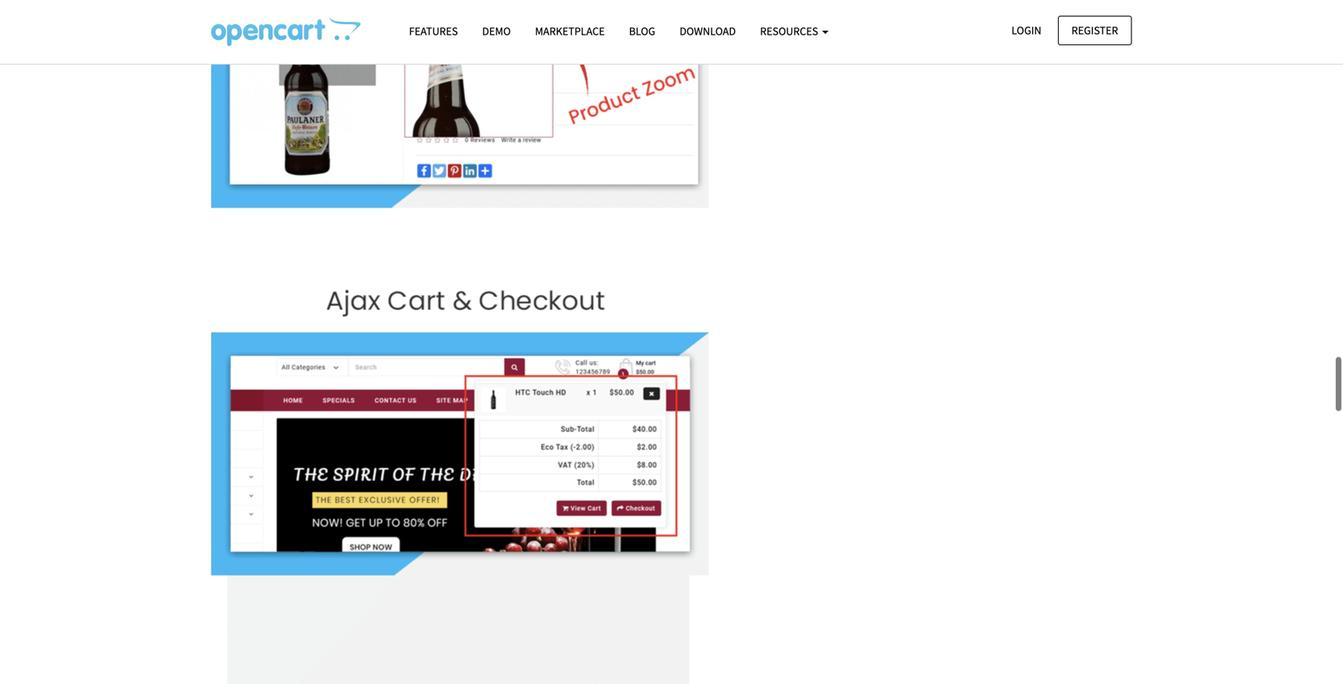 Task type: locate. For each thing, give the bounding box(es) containing it.
download link
[[668, 17, 748, 45]]

register link
[[1058, 16, 1132, 45]]

marketplace link
[[523, 17, 617, 45]]

features
[[409, 24, 458, 38]]

resources link
[[748, 17, 841, 45]]

demo
[[482, 24, 511, 38]]

opencart - winehub opencart responsive theme (bar, restaurant, club) image
[[211, 17, 361, 46]]

marketplace
[[535, 24, 605, 38]]

demo link
[[470, 17, 523, 45]]

register
[[1072, 23, 1118, 38]]

blog
[[629, 24, 655, 38]]



Task type: vqa. For each thing, say whether or not it's contained in the screenshot.
marketplace link
yes



Task type: describe. For each thing, give the bounding box(es) containing it.
resources
[[760, 24, 821, 38]]

login
[[1012, 23, 1042, 38]]

download
[[680, 24, 736, 38]]

login link
[[998, 16, 1055, 45]]

features link
[[397, 17, 470, 45]]

blog link
[[617, 17, 668, 45]]



